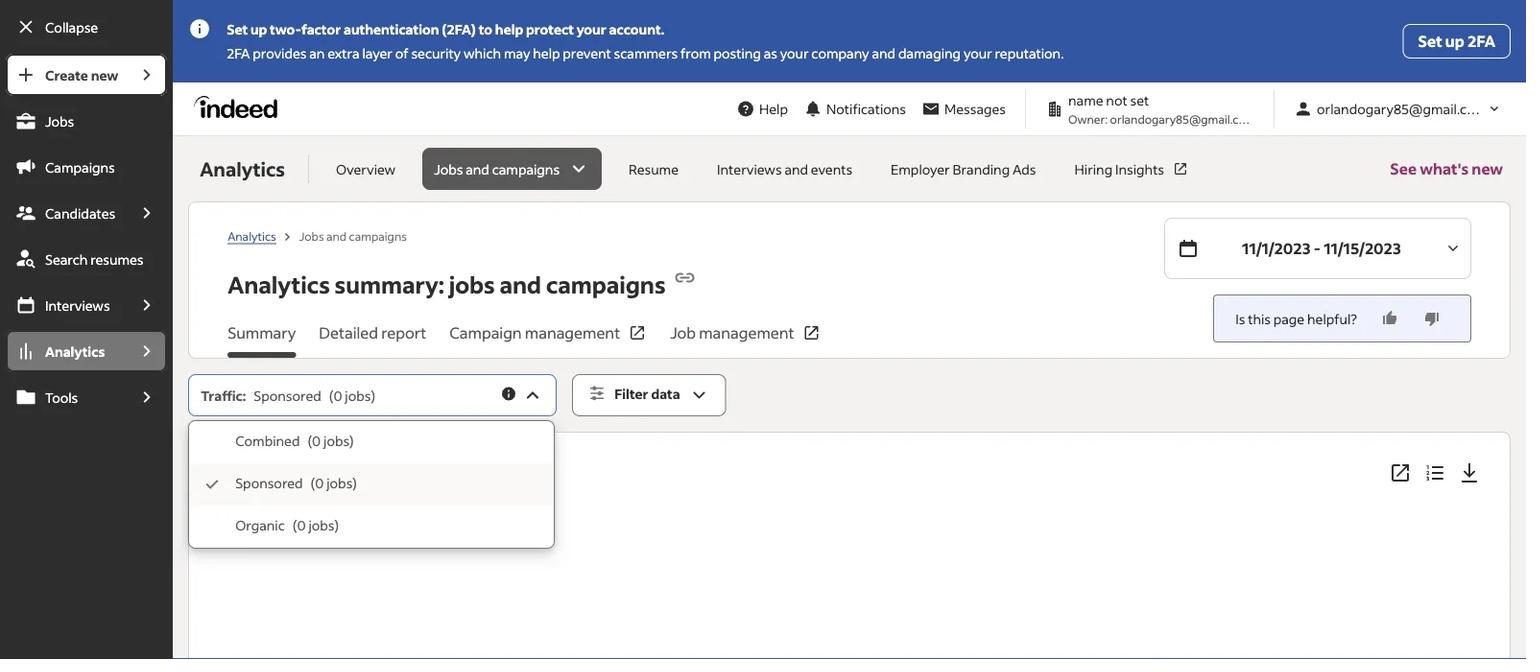 Task type: locate. For each thing, give the bounding box(es) containing it.
set inside 'set up 2fa' link
[[1418, 31, 1442, 51]]

( right organic
[[293, 517, 297, 534]]

set left two-
[[227, 21, 248, 38]]

0 right organic
[[297, 517, 306, 534]]

0 vertical spatial help
[[495, 21, 523, 38]]

option down combined ( 0 jobs ) on the left
[[189, 464, 554, 506]]

management for job management
[[699, 323, 794, 343]]

sponsored down combined on the left of page
[[235, 475, 303, 492]]

set for set up two-factor authentication (2fa) to help protect your account. 2fa provides an extra layer of security which may help prevent scammers from posting as your company and damaging your reputation.
[[227, 21, 248, 38]]

interviews and events link
[[705, 148, 864, 190]]

create new link
[[6, 54, 127, 96]]

impressions image
[[212, 506, 394, 659]]

2fa inside set up two-factor authentication (2fa) to help protect your account. 2fa provides an extra layer of security which may help prevent scammers from posting as your company and damaging your reputation.
[[227, 45, 250, 62]]

job
[[670, 323, 696, 343]]

owner:
[[1068, 111, 1108, 126]]

combined ( 0 jobs )
[[235, 432, 354, 450]]

0 horizontal spatial jobs
[[45, 112, 74, 130]]

to
[[479, 21, 492, 38]]

campaign management link
[[449, 322, 647, 358]]

of
[[395, 45, 409, 62]]

help right to
[[495, 21, 523, 38]]

new right create
[[91, 66, 118, 84]]

( for sponsored
[[311, 475, 315, 492]]

protect
[[526, 21, 574, 38]]

up up orlandogary85@gmail.com popup button
[[1445, 31, 1464, 51]]

jobs and campaigns
[[434, 160, 560, 178], [299, 228, 407, 243]]

up inside set up two-factor authentication (2fa) to help protect your account. 2fa provides an extra layer of security which may help prevent scammers from posting as your company and damaging your reputation.
[[250, 21, 267, 38]]

and inside "jobs and campaigns" button
[[466, 160, 489, 178]]

new
[[91, 66, 118, 84], [1472, 159, 1503, 179]]

an
[[309, 45, 325, 62]]

menu bar
[[0, 54, 173, 659]]

up
[[250, 21, 267, 38], [1445, 31, 1464, 51]]

menu bar containing create new
[[0, 54, 173, 659]]

messages link
[[914, 91, 1014, 127]]

apply starts image
[[941, 506, 1123, 659]]

) down sponsored ( 0 jobs )
[[334, 517, 339, 534]]

resumes
[[90, 251, 143, 268]]

your up the prevent
[[577, 21, 606, 38]]

hiring insights
[[1075, 160, 1164, 178]]

0 horizontal spatial your
[[577, 21, 606, 38]]

management up filter
[[525, 323, 620, 343]]

jobs up funnel
[[324, 432, 349, 450]]

jobs up "campaign" at the left of page
[[449, 270, 495, 299]]

) for organic ( 0 jobs )
[[334, 517, 339, 534]]

new inside button
[[1472, 159, 1503, 179]]

analytics link
[[228, 228, 276, 244], [6, 330, 127, 372]]

1 horizontal spatial management
[[699, 323, 794, 343]]

0 vertical spatial interviews
[[717, 160, 782, 178]]

notifications button
[[796, 88, 914, 130]]

1 horizontal spatial up
[[1445, 31, 1464, 51]]

0 vertical spatial jobs
[[45, 112, 74, 130]]

jobs for organic ( 0 jobs )
[[309, 517, 334, 534]]

1 horizontal spatial set
[[1418, 31, 1442, 51]]

layer
[[362, 45, 393, 62]]

management right job
[[699, 323, 794, 343]]

orlandogary85@gmail.com
[[1317, 100, 1487, 118], [1110, 111, 1256, 126]]

summary link
[[228, 322, 296, 358]]

0 horizontal spatial up
[[250, 21, 267, 38]]

jobs and campaigns inside button
[[434, 160, 560, 178]]

1 vertical spatial sponsored
[[235, 475, 303, 492]]

set
[[227, 21, 248, 38], [1418, 31, 1442, 51]]

1 horizontal spatial new
[[1472, 159, 1503, 179]]

export as csv image
[[1458, 462, 1481, 485]]

orlandogary85@gmail.com up see
[[1317, 100, 1487, 118]]

11/1/2023 - 11/15/2023
[[1242, 239, 1401, 258]]

2 horizontal spatial jobs
[[434, 160, 463, 178]]

1 vertical spatial jobs
[[434, 160, 463, 178]]

hiring insights link
[[1063, 148, 1201, 190]]

set up orlandogary85@gmail.com popup button
[[1418, 31, 1442, 51]]

0 vertical spatial new
[[91, 66, 118, 84]]

sponsored up combined ( 0 jobs ) on the left
[[254, 387, 321, 404]]

0 for organic ( 0 jobs )
[[297, 517, 306, 534]]

resume link
[[617, 148, 690, 190]]

see what's new
[[1390, 159, 1503, 179]]

set inside set up two-factor authentication (2fa) to help protect your account. 2fa provides an extra layer of security which may help prevent scammers from posting as your company and damaging your reputation.
[[227, 21, 248, 38]]

interviews for interviews
[[45, 297, 110, 314]]

analytics
[[200, 156, 285, 181], [228, 228, 276, 243], [228, 270, 330, 299], [45, 343, 105, 360]]

apply start rate image
[[759, 506, 941, 659]]

up left two-
[[250, 21, 267, 38]]

candidates link
[[6, 192, 127, 234]]

organic ( 0 jobs )
[[235, 517, 339, 534]]

0 horizontal spatial new
[[91, 66, 118, 84]]

set
[[1130, 92, 1149, 109]]

and
[[872, 45, 896, 62], [466, 160, 489, 178], [785, 160, 808, 178], [326, 228, 347, 243], [500, 270, 541, 299]]

orlandogary85@gmail.com down the set
[[1110, 111, 1256, 126]]

name not set owner: orlandogary85@gmail.com
[[1068, 92, 1256, 126]]

apply completion rate image
[[1123, 506, 1305, 659]]

this filters data based on the type of traffic a job received, not the sponsored status of the job itself. some jobs may receive both sponsored and organic traffic. combined view shows all traffic. image
[[500, 385, 518, 403]]

scammers
[[614, 45, 678, 62]]

0 for combined ( 0 jobs )
[[312, 432, 321, 450]]

0 horizontal spatial management
[[525, 323, 620, 343]]

0 horizontal spatial help
[[495, 21, 523, 38]]

create
[[45, 66, 88, 84]]

1 management from the left
[[525, 323, 620, 343]]

1 horizontal spatial analytics link
[[228, 228, 276, 244]]

overview
[[336, 160, 396, 178]]

campaigns
[[492, 160, 560, 178], [349, 228, 407, 243], [546, 270, 666, 299]]

help
[[495, 21, 523, 38], [533, 45, 560, 62]]

0 vertical spatial jobs and campaigns
[[434, 160, 560, 178]]

) up funnel
[[349, 432, 354, 450]]

)
[[371, 387, 375, 404], [349, 432, 354, 450], [353, 475, 357, 492], [334, 517, 339, 534]]

jobs down combined ( 0 jobs ) on the left
[[327, 475, 353, 492]]

jobs link
[[6, 100, 167, 142]]

jobs
[[45, 112, 74, 130], [434, 160, 463, 178], [299, 228, 324, 243]]

analytics summary: jobs and campaigns
[[228, 270, 666, 299]]

option down funnel
[[189, 506, 554, 548]]

help
[[759, 100, 788, 118]]

employer branding ads
[[891, 160, 1036, 178]]

posting
[[714, 45, 761, 62]]

clicks image
[[576, 506, 759, 659]]

your right as on the right top of the page
[[780, 45, 809, 62]]

interviews for interviews and events
[[717, 160, 782, 178]]

0 vertical spatial campaigns
[[492, 160, 560, 178]]

help down protect
[[533, 45, 560, 62]]

1 horizontal spatial orlandogary85@gmail.com
[[1317, 100, 1487, 118]]

11/1/2023
[[1242, 239, 1311, 258]]

0 horizontal spatial set
[[227, 21, 248, 38]]

0 horizontal spatial orlandogary85@gmail.com
[[1110, 111, 1256, 126]]

provides
[[253, 45, 307, 62]]

extra
[[327, 45, 360, 62]]

jobs down sponsored ( 0 jobs )
[[309, 517, 334, 534]]

your right damaging
[[964, 45, 992, 62]]

organic
[[235, 517, 285, 534]]

performance
[[212, 461, 333, 486]]

) down combined ( 0 jobs ) on the left
[[353, 475, 357, 492]]

is
[[1235, 310, 1245, 327]]

0 left funnel
[[315, 475, 324, 492]]

jobs down detailed report link
[[345, 387, 371, 404]]

up for 2fa
[[1445, 31, 1464, 51]]

prevent
[[563, 45, 611, 62]]

2 management from the left
[[699, 323, 794, 343]]

jobs for combined ( 0 jobs )
[[324, 432, 349, 450]]

option containing sponsored
[[189, 464, 554, 506]]

orlandogary85@gmail.com inside popup button
[[1317, 100, 1487, 118]]

interviews
[[717, 160, 782, 178], [45, 297, 110, 314]]

may
[[504, 45, 530, 62]]

campaigns
[[45, 158, 115, 176]]

1 horizontal spatial your
[[780, 45, 809, 62]]

1 horizontal spatial interviews
[[717, 160, 782, 178]]

1 vertical spatial interviews
[[45, 297, 110, 314]]

2 vertical spatial campaigns
[[546, 270, 666, 299]]

new right what's
[[1472, 159, 1503, 179]]

1 option from the top
[[189, 464, 554, 506]]

helpful?
[[1307, 310, 1357, 327]]

and inside set up two-factor authentication (2fa) to help protect your account. 2fa provides an extra layer of security which may help prevent scammers from posting as your company and damaging your reputation.
[[872, 45, 896, 62]]

interviews down help button
[[717, 160, 782, 178]]

( down combined ( 0 jobs ) on the left
[[311, 475, 315, 492]]

management
[[525, 323, 620, 343], [699, 323, 794, 343]]

search
[[45, 251, 88, 268]]

campaign
[[449, 323, 522, 343]]

1 horizontal spatial jobs and campaigns
[[434, 160, 560, 178]]

option
[[189, 464, 554, 506], [189, 506, 554, 548]]

1 horizontal spatial help
[[533, 45, 560, 62]]

management for campaign management
[[525, 323, 620, 343]]

search resumes
[[45, 251, 143, 268]]

detailed report link
[[319, 322, 426, 358]]

0 horizontal spatial jobs and campaigns
[[299, 228, 407, 243]]

this page is not helpful image
[[1423, 309, 1442, 328]]

2fa
[[1468, 31, 1495, 51], [227, 45, 250, 62]]

( up performance funnel
[[308, 432, 312, 450]]

1 vertical spatial analytics link
[[6, 330, 127, 372]]

list box
[[189, 421, 554, 548]]

interviews down search resumes "link"
[[45, 297, 110, 314]]

filter data button
[[572, 374, 726, 417]]

1 vertical spatial new
[[1472, 159, 1503, 179]]

1 horizontal spatial jobs
[[299, 228, 324, 243]]

up for two-
[[250, 21, 267, 38]]

2 option from the top
[[189, 506, 554, 548]]

0 horizontal spatial 2fa
[[227, 45, 250, 62]]

2 horizontal spatial your
[[964, 45, 992, 62]]

from
[[681, 45, 711, 62]]

set up two-factor authentication (2fa) to help protect your account. 2fa provides an extra layer of security which may help prevent scammers from posting as your company and damaging your reputation.
[[227, 21, 1064, 62]]

this
[[1248, 310, 1271, 327]]

0 up performance funnel
[[312, 432, 321, 450]]

0 horizontal spatial interviews
[[45, 297, 110, 314]]

applies image
[[1305, 506, 1487, 659]]



Task type: describe. For each thing, give the bounding box(es) containing it.
detailed report
[[319, 323, 426, 343]]

indeed home image
[[194, 96, 286, 119]]

-
[[1314, 239, 1321, 258]]

2 vertical spatial jobs
[[299, 228, 324, 243]]

) down detailed report link
[[371, 387, 375, 404]]

job management
[[670, 323, 794, 343]]

jobs inside button
[[434, 160, 463, 178]]

and inside interviews and events link
[[785, 160, 808, 178]]

is this page helpful?
[[1235, 310, 1357, 327]]

name
[[1068, 92, 1103, 109]]

filter data
[[615, 385, 680, 403]]

employer branding ads link
[[879, 148, 1048, 190]]

) for sponsored ( 0 jobs )
[[353, 475, 357, 492]]

new inside "link"
[[91, 66, 118, 84]]

option containing organic
[[189, 506, 554, 548]]

0 vertical spatial analytics link
[[228, 228, 276, 244]]

see
[[1390, 159, 1417, 179]]

search resumes link
[[6, 238, 167, 280]]

messages
[[944, 100, 1006, 118]]

sponsored inside option
[[235, 475, 303, 492]]

account.
[[609, 21, 665, 38]]

1 vertical spatial jobs and campaigns
[[299, 228, 407, 243]]

click through rate image
[[394, 506, 576, 659]]

overview link
[[324, 148, 407, 190]]

campaigns link
[[6, 146, 167, 188]]

jobs and campaigns button
[[422, 148, 602, 190]]

interviews link
[[6, 284, 127, 326]]

summary
[[228, 323, 296, 343]]

resume
[[629, 160, 679, 178]]

name not set owner: orlandogary85@gmail.com element
[[1038, 90, 1262, 128]]

candidates
[[45, 204, 115, 222]]

company
[[811, 45, 869, 62]]

see what's new button
[[1390, 136, 1503, 202]]

orlandogary85@gmail.com button
[[1286, 91, 1511, 127]]

hiring
[[1075, 160, 1113, 178]]

help button
[[728, 91, 796, 127]]

set for set up 2fa
[[1418, 31, 1442, 51]]

employer
[[891, 160, 950, 178]]

filter
[[615, 385, 649, 403]]

collapse button
[[6, 6, 167, 48]]

jobs inside 'link'
[[45, 112, 74, 130]]

this page is helpful image
[[1380, 309, 1399, 328]]

tools link
[[6, 376, 127, 419]]

traffic: sponsored ( 0 jobs )
[[201, 387, 375, 404]]

report
[[381, 323, 426, 343]]

0 vertical spatial sponsored
[[254, 387, 321, 404]]

tools
[[45, 389, 78, 406]]

authentication
[[344, 21, 439, 38]]

interviews and events
[[717, 160, 852, 178]]

combined
[[235, 432, 300, 450]]

page
[[1273, 310, 1305, 327]]

show shareable url image
[[673, 266, 696, 289]]

ads
[[1013, 160, 1036, 178]]

damaging
[[898, 45, 961, 62]]

( for organic
[[293, 517, 297, 534]]

orlandogary85@gmail.com inside name not set owner: orlandogary85@gmail.com
[[1110, 111, 1256, 126]]

) for combined ( 0 jobs )
[[349, 432, 354, 450]]

set up 2fa link
[[1403, 24, 1511, 59]]

1 vertical spatial campaigns
[[349, 228, 407, 243]]

table view image
[[1423, 462, 1447, 485]]

0 up combined ( 0 jobs ) on the left
[[333, 387, 342, 404]]

performance funnel
[[212, 461, 397, 486]]

11/15/2023
[[1324, 239, 1401, 258]]

data
[[651, 385, 680, 403]]

view detailed report image
[[1389, 462, 1412, 485]]

funnel
[[336, 461, 397, 486]]

list box containing combined
[[189, 421, 554, 548]]

traffic:
[[201, 387, 246, 404]]

two-
[[270, 21, 301, 38]]

1 horizontal spatial 2fa
[[1468, 31, 1495, 51]]

0 for sponsored ( 0 jobs )
[[315, 475, 324, 492]]

detailed
[[319, 323, 378, 343]]

reputation.
[[995, 45, 1064, 62]]

branding
[[953, 160, 1010, 178]]

create new
[[45, 66, 118, 84]]

(2fa)
[[442, 21, 476, 38]]

notifications
[[826, 100, 906, 118]]

factor
[[301, 21, 341, 38]]

which
[[464, 45, 501, 62]]

events
[[811, 160, 852, 178]]

job management link
[[670, 322, 821, 358]]

( for combined
[[308, 432, 312, 450]]

security
[[411, 45, 461, 62]]

summary:
[[335, 270, 444, 299]]

sponsored ( 0 jobs )
[[235, 475, 357, 492]]

0 horizontal spatial analytics link
[[6, 330, 127, 372]]

not
[[1106, 92, 1128, 109]]

jobs for sponsored ( 0 jobs )
[[327, 475, 353, 492]]

collapse
[[45, 18, 98, 36]]

campaigns inside button
[[492, 160, 560, 178]]

what's
[[1420, 159, 1469, 179]]

( up combined ( 0 jobs ) on the left
[[329, 387, 333, 404]]

1 vertical spatial help
[[533, 45, 560, 62]]

insights
[[1115, 160, 1164, 178]]

as
[[764, 45, 777, 62]]



Task type: vqa. For each thing, say whether or not it's contained in the screenshot.
) associated with Sponsored ( 0 jobs )
yes



